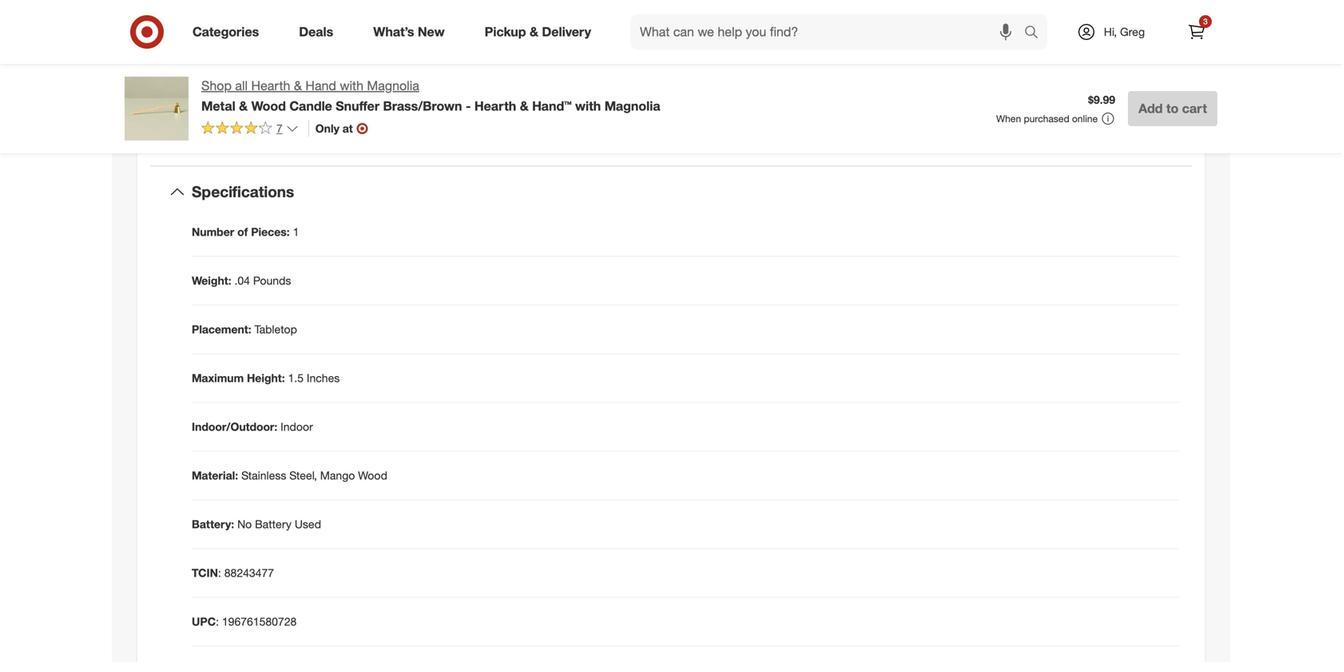 Task type: describe. For each thing, give the bounding box(es) containing it.
weight:
[[192, 274, 231, 287]]

1
[[293, 225, 299, 239]]

specifications button
[[150, 167, 1192, 218]]

7
[[276, 121, 283, 135]]

1 horizontal spatial tabletop
[[254, 322, 297, 336]]

what's new link
[[360, 14, 465, 50]]

material: stainless steel, mango wood
[[192, 468, 387, 482]]

.04
[[234, 274, 250, 287]]

hand™ inside shop all hearth & hand with magnolia metal & wood candle snuffer brass/brown - hearth & hand™ with magnolia
[[532, 98, 572, 114]]

search
[[1017, 26, 1056, 41]]

material:
[[192, 468, 238, 482]]

brass inside the description this metal & wood candle snuffer from hearth & hand™ with magnolia makes a beautiful seasonal addition to your candlelit decor. this candle extinguisher has a brown woodgrain rod topped off with a brass bell-shaped swiveling cup. decorative and functional, this candle snuffer keeps your hands away from the flame and helps put it out quickly and neatly.
[[786, 74, 814, 88]]

highlights
[[192, 19, 253, 34]]

steel,
[[289, 468, 317, 482]]

purchased
[[1024, 113, 1070, 125]]

& right pickup
[[530, 24, 538, 40]]

it
[[966, 90, 972, 104]]

number
[[192, 225, 234, 239]]

this
[[1086, 74, 1103, 88]]

inches
[[307, 371, 340, 385]]

battery: no battery used
[[192, 517, 321, 531]]

snuffer inside the description this metal & wood candle snuffer from hearth & hand™ with magnolia makes a beautiful seasonal addition to your candlelit decor. this candle extinguisher has a brown woodgrain rod topped off with a brass bell-shaped swiveling cup. decorative and functional, this candle snuffer keeps your hands away from the flame and helps put it out quickly and neatly.
[[834, 42, 870, 56]]

with up the extinguisher
[[983, 42, 1004, 56]]

placement: tabletop
[[192, 322, 297, 336]]

makes
[[1055, 42, 1088, 56]]

the
[[845, 90, 861, 104]]

1 vertical spatial candle
[[1107, 74, 1140, 88]]

-
[[466, 98, 471, 114]]

features
[[208, 93, 251, 107]]

only at
[[315, 121, 353, 135]]

3 link
[[1179, 14, 1214, 50]]

new
[[418, 24, 445, 40]]

candlelit
[[827, 58, 869, 72]]

add to cart button
[[1128, 91, 1218, 126]]

pieces:
[[251, 225, 290, 239]]

categories
[[193, 24, 259, 40]]

indoor/outdoor: indoor
[[192, 420, 313, 434]]

what's
[[373, 24, 414, 40]]

rod inside the description this metal & wood candle snuffer from hearth & hand™ with magnolia makes a beautiful seasonal addition to your candlelit decor. this candle extinguisher has a brown woodgrain rod topped off with a brass bell-shaped swiveling cup. decorative and functional, this candle snuffer keeps your hands away from the flame and helps put it out quickly and neatly.
[[1151, 58, 1167, 72]]

pickup & delivery link
[[471, 14, 611, 50]]

on
[[324, 71, 337, 85]]

0 vertical spatial this
[[698, 42, 719, 56]]

candle inside shop all hearth & hand with magnolia metal & wood candle snuffer brass/brown - hearth & hand™ with magnolia
[[290, 98, 332, 114]]

maximum height: 1.5 inches
[[192, 371, 340, 385]]

2 vertical spatial a
[[777, 74, 783, 88]]

woodgrain
[[1095, 58, 1147, 72]]

image of metal & wood candle snuffer brass/brown - hearth & hand™ with magnolia image
[[125, 77, 189, 141]]

out
[[975, 90, 991, 104]]

put
[[947, 90, 963, 104]]

with right on
[[340, 78, 364, 93]]

2 horizontal spatial and
[[1033, 90, 1052, 104]]

battery
[[255, 517, 292, 531]]

hearth inside the description this metal & wood candle snuffer from hearth & hand™ with magnolia makes a beautiful seasonal addition to your candlelit decor. this candle extinguisher has a brown woodgrain rod topped off with a brass bell-shaped swiveling cup. decorative and functional, this candle snuffer keeps your hands away from the flame and helps put it out quickly and neatly.
[[899, 42, 933, 56]]

mango
[[320, 468, 355, 482]]

has
[[1031, 58, 1048, 72]]

2 vertical spatial magnolia
[[605, 98, 660, 114]]

3
[[1203, 16, 1208, 26]]

bell-shaped brass cup on brown wood rod
[[208, 71, 422, 85]]

1 vertical spatial this
[[906, 58, 927, 72]]

1.5
[[288, 371, 304, 385]]

to inside the description this metal & wood candle snuffer from hearth & hand™ with magnolia makes a beautiful seasonal addition to your candlelit decor. this candle extinguisher has a brown woodgrain rod topped off with a brass bell-shaped swiveling cup. decorative and functional, this candle snuffer keeps your hands away from the flame and helps put it out quickly and neatly.
[[789, 58, 799, 72]]

quickly
[[994, 90, 1030, 104]]

topped
[[698, 74, 734, 88]]

wood for description
[[763, 42, 793, 56]]

cup.
[[928, 74, 949, 88]]

hi, greg
[[1104, 25, 1145, 39]]

: for upc
[[216, 615, 219, 629]]

snuffer
[[1143, 74, 1177, 88]]

weight: .04 pounds
[[192, 274, 291, 287]]

brass/brown
[[383, 98, 462, 114]]

delivery
[[542, 24, 591, 40]]

snuffer inside shop all hearth & hand with magnolia metal & wood candle snuffer brass/brown - hearth & hand™ with magnolia
[[336, 98, 380, 114]]

decorative
[[952, 74, 1006, 88]]

1 vertical spatial a
[[1051, 58, 1057, 72]]

features swiveling top
[[208, 93, 319, 107]]

bell-
[[208, 71, 231, 85]]

helps
[[916, 90, 944, 104]]

top
[[303, 93, 319, 107]]

beautiful
[[1100, 42, 1144, 56]]

cart
[[1182, 101, 1207, 116]]

only
[[315, 121, 339, 135]]

0 vertical spatial from
[[873, 42, 896, 56]]

What can we help you find? suggestions appear below search field
[[630, 14, 1028, 50]]

of
[[237, 225, 248, 239]]

tcin : 88243477
[[192, 566, 274, 580]]

placement:
[[192, 322, 251, 336]]

all
[[235, 78, 248, 93]]

0 horizontal spatial shaped
[[231, 71, 268, 85]]

maximum
[[192, 371, 244, 385]]

shop
[[201, 78, 232, 93]]

when
[[996, 113, 1021, 125]]

addition
[[746, 58, 786, 72]]

$9.99
[[1088, 93, 1116, 107]]

flame
[[864, 90, 891, 104]]

1 horizontal spatial and
[[1009, 74, 1028, 88]]

pounds
[[253, 274, 291, 287]]

7 link
[[201, 121, 299, 139]]



Task type: locate. For each thing, give the bounding box(es) containing it.
0 vertical spatial wood
[[763, 42, 793, 56]]

0 horizontal spatial tabletop
[[208, 115, 250, 129]]

wood inside the description this metal & wood candle snuffer from hearth & hand™ with magnolia makes a beautiful seasonal addition to your candlelit decor. this candle extinguisher has a brown woodgrain rod topped off with a brass bell-shaped swiveling cup. decorative and functional, this candle snuffer keeps your hands away from the flame and helps put it out quickly and neatly.
[[763, 42, 793, 56]]

wood inside shop all hearth & hand with magnolia metal & wood candle snuffer brass/brown - hearth & hand™ with magnolia
[[251, 98, 286, 114]]

snuffer up candlelit
[[834, 42, 870, 56]]

to right addition
[[789, 58, 799, 72]]

no
[[237, 517, 252, 531]]

1 horizontal spatial hand™
[[947, 42, 980, 56]]

1 horizontal spatial brass
[[786, 74, 814, 88]]

keeps
[[698, 90, 728, 104]]

0 horizontal spatial a
[[777, 74, 783, 88]]

metal down the shop
[[201, 98, 235, 114]]

0 vertical spatial :
[[218, 566, 221, 580]]

pickup
[[485, 24, 526, 40]]

brown inside the description this metal & wood candle snuffer from hearth & hand™ with magnolia makes a beautiful seasonal addition to your candlelit decor. this candle extinguisher has a brown woodgrain rod topped off with a brass bell-shaped swiveling cup. decorative and functional, this candle snuffer keeps your hands away from the flame and helps put it out quickly and neatly.
[[1061, 58, 1092, 72]]

tabletop down pounds
[[254, 322, 297, 336]]

wood right mango
[[358, 468, 387, 482]]

tabletop display
[[208, 115, 289, 129]]

: left 196761580728
[[216, 615, 219, 629]]

categories link
[[179, 14, 279, 50]]

0 vertical spatial candle
[[796, 42, 831, 56]]

swiveling up display
[[254, 93, 299, 107]]

your down off
[[732, 90, 753, 104]]

hi,
[[1104, 25, 1117, 39]]

0 vertical spatial magnolia
[[1007, 42, 1052, 56]]

hearth right the -
[[475, 98, 516, 114]]

& right the -
[[520, 98, 529, 114]]

upc
[[192, 615, 216, 629]]

indoor
[[281, 420, 313, 434]]

0 vertical spatial hearth
[[899, 42, 933, 56]]

& up addition
[[753, 42, 760, 56]]

this
[[698, 42, 719, 56], [906, 58, 927, 72]]

rod right wood
[[405, 71, 422, 85]]

196761580728
[[222, 615, 297, 629]]

0 horizontal spatial hearth
[[251, 78, 290, 93]]

& left top at the top of page
[[294, 78, 302, 93]]

number of pieces: 1
[[192, 225, 299, 239]]

description this metal & wood candle snuffer from hearth & hand™ with magnolia makes a beautiful seasonal addition to your candlelit decor. this candle extinguisher has a brown woodgrain rod topped off with a brass bell-shaped swiveling cup. decorative and functional, this candle snuffer keeps your hands away from the flame and helps put it out quickly and neatly.
[[698, 19, 1177, 104]]

wood for material:
[[358, 468, 387, 482]]

0 horizontal spatial this
[[698, 42, 719, 56]]

0 horizontal spatial hand™
[[532, 98, 572, 114]]

snuffer up at
[[336, 98, 380, 114]]

2 horizontal spatial hearth
[[899, 42, 933, 56]]

1 horizontal spatial metal
[[722, 42, 750, 56]]

what's new
[[373, 24, 445, 40]]

and down the functional,
[[1033, 90, 1052, 104]]

brown right on
[[340, 71, 371, 85]]

1 vertical spatial swiveling
[[254, 93, 299, 107]]

0 vertical spatial tabletop
[[208, 115, 250, 129]]

1 vertical spatial snuffer
[[336, 98, 380, 114]]

1 vertical spatial your
[[732, 90, 753, 104]]

cup
[[302, 71, 321, 85]]

0 horizontal spatial metal
[[201, 98, 235, 114]]

2 horizontal spatial wood
[[763, 42, 793, 56]]

online
[[1072, 113, 1098, 125]]

at
[[343, 121, 353, 135]]

snuffer
[[834, 42, 870, 56], [336, 98, 380, 114]]

candle inside the description this metal & wood candle snuffer from hearth & hand™ with magnolia makes a beautiful seasonal addition to your candlelit decor. this candle extinguisher has a brown woodgrain rod topped off with a brass bell-shaped swiveling cup. decorative and functional, this candle snuffer keeps your hands away from the flame and helps put it out quickly and neatly.
[[796, 42, 831, 56]]

metal
[[722, 42, 750, 56], [201, 98, 235, 114]]

brass up away
[[786, 74, 814, 88]]

candle up the cup.
[[930, 58, 963, 72]]

add to cart
[[1139, 101, 1207, 116]]

0 vertical spatial candle
[[930, 58, 963, 72]]

1 horizontal spatial brown
[[1061, 58, 1092, 72]]

seasonal
[[698, 58, 743, 72]]

decor.
[[872, 58, 903, 72]]

& up the cup.
[[937, 42, 944, 56]]

a right has
[[1051, 58, 1057, 72]]

hand™ up decorative on the right of page
[[947, 42, 980, 56]]

candle down hand
[[290, 98, 332, 114]]

1 vertical spatial hearth
[[251, 78, 290, 93]]

0 vertical spatial a
[[1091, 42, 1097, 56]]

shaped up features swiveling top
[[231, 71, 268, 85]]

1 horizontal spatial rod
[[1151, 58, 1167, 72]]

to right add
[[1167, 101, 1179, 116]]

from down bell-
[[819, 90, 842, 104]]

2 vertical spatial hearth
[[475, 98, 516, 114]]

swiveling inside the description this metal & wood candle snuffer from hearth & hand™ with magnolia makes a beautiful seasonal addition to your candlelit decor. this candle extinguisher has a brown woodgrain rod topped off with a brass bell-shaped swiveling cup. decorative and functional, this candle snuffer keeps your hands away from the flame and helps put it out quickly and neatly.
[[880, 74, 925, 88]]

88243477
[[224, 566, 274, 580]]

tcin
[[192, 566, 218, 580]]

0 horizontal spatial rod
[[405, 71, 422, 85]]

: left 88243477
[[218, 566, 221, 580]]

shaped inside the description this metal & wood candle snuffer from hearth & hand™ with magnolia makes a beautiful seasonal addition to your candlelit decor. this candle extinguisher has a brown woodgrain rod topped off with a brass bell-shaped swiveling cup. decorative and functional, this candle snuffer keeps your hands away from the flame and helps put it out quickly and neatly.
[[839, 74, 877, 88]]

a right makes
[[1091, 42, 1097, 56]]

: for tcin
[[218, 566, 221, 580]]

candle
[[930, 58, 963, 72], [1107, 74, 1140, 88]]

upc : 196761580728
[[192, 615, 297, 629]]

0 vertical spatial metal
[[722, 42, 750, 56]]

2 horizontal spatial magnolia
[[1007, 42, 1052, 56]]

neatly.
[[1055, 90, 1086, 104]]

0 horizontal spatial swiveling
[[254, 93, 299, 107]]

1 horizontal spatial swiveling
[[880, 74, 925, 88]]

and left helps
[[894, 90, 913, 104]]

rod up snuffer
[[1151, 58, 1167, 72]]

hand
[[306, 78, 336, 93]]

1 vertical spatial to
[[1167, 101, 1179, 116]]

wood up addition
[[763, 42, 793, 56]]

1 horizontal spatial a
[[1051, 58, 1057, 72]]

2 horizontal spatial a
[[1091, 42, 1097, 56]]

0 horizontal spatial from
[[819, 90, 842, 104]]

0 horizontal spatial to
[[789, 58, 799, 72]]

height:
[[247, 371, 285, 385]]

brown
[[1061, 58, 1092, 72], [340, 71, 371, 85]]

display
[[253, 115, 289, 129]]

search button
[[1017, 14, 1056, 53]]

0 horizontal spatial brass
[[271, 71, 299, 85]]

candle up bell-
[[796, 42, 831, 56]]

used
[[295, 517, 321, 531]]

1 vertical spatial metal
[[201, 98, 235, 114]]

deals
[[299, 24, 333, 40]]

0 vertical spatial swiveling
[[880, 74, 925, 88]]

metal inside shop all hearth & hand with magnolia metal & wood candle snuffer brass/brown - hearth & hand™ with magnolia
[[201, 98, 235, 114]]

indoor/outdoor:
[[192, 420, 277, 434]]

0 horizontal spatial snuffer
[[336, 98, 380, 114]]

tabletop
[[208, 115, 250, 129], [254, 322, 297, 336]]

&
[[530, 24, 538, 40], [753, 42, 760, 56], [937, 42, 944, 56], [294, 78, 302, 93], [239, 98, 248, 114], [520, 98, 529, 114]]

2 vertical spatial wood
[[358, 468, 387, 482]]

with down delivery at the left
[[575, 98, 601, 114]]

candle
[[796, 42, 831, 56], [290, 98, 332, 114]]

a up hands
[[777, 74, 783, 88]]

a
[[1091, 42, 1097, 56], [1051, 58, 1057, 72], [777, 74, 783, 88]]

battery:
[[192, 517, 234, 531]]

:
[[218, 566, 221, 580], [216, 615, 219, 629]]

pickup & delivery
[[485, 24, 591, 40]]

1 vertical spatial tabletop
[[254, 322, 297, 336]]

1 horizontal spatial this
[[906, 58, 927, 72]]

0 horizontal spatial your
[[732, 90, 753, 104]]

1 vertical spatial from
[[819, 90, 842, 104]]

swiveling down decor. on the right of page
[[880, 74, 925, 88]]

rod
[[1151, 58, 1167, 72], [405, 71, 422, 85]]

with
[[983, 42, 1004, 56], [754, 74, 774, 88], [340, 78, 364, 93], [575, 98, 601, 114]]

1 horizontal spatial your
[[802, 58, 824, 72]]

description
[[698, 19, 769, 34]]

1 horizontal spatial hearth
[[475, 98, 516, 114]]

hands
[[756, 90, 787, 104]]

0 vertical spatial snuffer
[[834, 42, 870, 56]]

hearth right all
[[251, 78, 290, 93]]

stainless
[[241, 468, 286, 482]]

brown down makes
[[1061, 58, 1092, 72]]

1 vertical spatial hand™
[[532, 98, 572, 114]]

hand™ down pickup & delivery link at the top left of page
[[532, 98, 572, 114]]

add
[[1139, 101, 1163, 116]]

magnolia inside the description this metal & wood candle snuffer from hearth & hand™ with magnolia makes a beautiful seasonal addition to your candlelit decor. this candle extinguisher has a brown woodgrain rod topped off with a brass bell-shaped swiveling cup. decorative and functional, this candle snuffer keeps your hands away from the flame and helps put it out quickly and neatly.
[[1007, 42, 1052, 56]]

1 vertical spatial candle
[[290, 98, 332, 114]]

greg
[[1120, 25, 1145, 39]]

1 vertical spatial magnolia
[[367, 78, 419, 93]]

and
[[1009, 74, 1028, 88], [894, 90, 913, 104], [1033, 90, 1052, 104]]

off
[[738, 74, 750, 88]]

swiveling
[[880, 74, 925, 88], [254, 93, 299, 107]]

and up quickly
[[1009, 74, 1028, 88]]

1 horizontal spatial magnolia
[[605, 98, 660, 114]]

0 horizontal spatial wood
[[251, 98, 286, 114]]

1 horizontal spatial shaped
[[839, 74, 877, 88]]

shaped up the
[[839, 74, 877, 88]]

0 vertical spatial hand™
[[947, 42, 980, 56]]

to
[[789, 58, 799, 72], [1167, 101, 1179, 116]]

hand™ inside the description this metal & wood candle snuffer from hearth & hand™ with magnolia makes a beautiful seasonal addition to your candlelit decor. this candle extinguisher has a brown woodgrain rod topped off with a brass bell-shaped swiveling cup. decorative and functional, this candle snuffer keeps your hands away from the flame and helps put it out quickly and neatly.
[[947, 42, 980, 56]]

1 vertical spatial :
[[216, 615, 219, 629]]

brass left cup
[[271, 71, 299, 85]]

0 horizontal spatial candle
[[930, 58, 963, 72]]

1 horizontal spatial from
[[873, 42, 896, 56]]

1 vertical spatial wood
[[251, 98, 286, 114]]

0 horizontal spatial candle
[[290, 98, 332, 114]]

your up bell-
[[802, 58, 824, 72]]

extinguisher
[[967, 58, 1027, 72]]

0 horizontal spatial and
[[894, 90, 913, 104]]

1 horizontal spatial to
[[1167, 101, 1179, 116]]

0 vertical spatial to
[[789, 58, 799, 72]]

0 horizontal spatial brown
[[340, 71, 371, 85]]

1 horizontal spatial snuffer
[[834, 42, 870, 56]]

1 horizontal spatial wood
[[358, 468, 387, 482]]

& up tabletop display
[[239, 98, 248, 114]]

wood up display
[[251, 98, 286, 114]]

tabletop down features
[[208, 115, 250, 129]]

from up decor. on the right of page
[[873, 42, 896, 56]]

this right decor. on the right of page
[[906, 58, 927, 72]]

to inside button
[[1167, 101, 1179, 116]]

deals link
[[285, 14, 353, 50]]

0 vertical spatial your
[[802, 58, 824, 72]]

0 horizontal spatial magnolia
[[367, 78, 419, 93]]

your
[[802, 58, 824, 72], [732, 90, 753, 104]]

with down addition
[[754, 74, 774, 88]]

metal inside the description this metal & wood candle snuffer from hearth & hand™ with magnolia makes a beautiful seasonal addition to your candlelit decor. this candle extinguisher has a brown woodgrain rod topped off with a brass bell-shaped swiveling cup. decorative and functional, this candle snuffer keeps your hands away from the flame and helps put it out quickly and neatly.
[[722, 42, 750, 56]]

from
[[873, 42, 896, 56], [819, 90, 842, 104]]

1 horizontal spatial candle
[[1107, 74, 1140, 88]]

bell-
[[817, 74, 839, 88]]

metal up seasonal
[[722, 42, 750, 56]]

this up seasonal
[[698, 42, 719, 56]]

hearth up decor. on the right of page
[[899, 42, 933, 56]]

candle down woodgrain
[[1107, 74, 1140, 88]]

1 horizontal spatial candle
[[796, 42, 831, 56]]

hand™
[[947, 42, 980, 56], [532, 98, 572, 114]]



Task type: vqa. For each thing, say whether or not it's contained in the screenshot.


